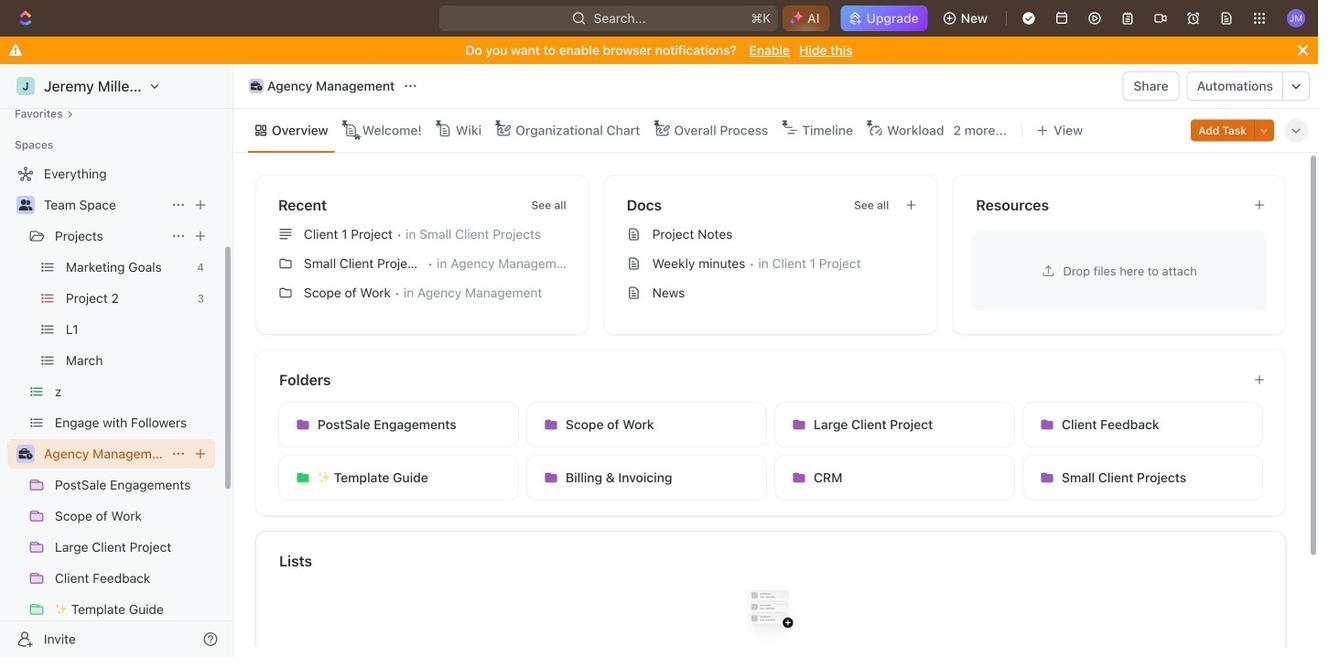 Task type: locate. For each thing, give the bounding box(es) containing it.
business time image
[[19, 449, 33, 460]]

tree
[[7, 159, 215, 657]]

no lists icon. image
[[734, 576, 808, 649]]



Task type: describe. For each thing, give the bounding box(es) containing it.
jeremy miller's workspace, , element
[[16, 77, 35, 95]]

user group image
[[19, 200, 33, 211]]

sidebar navigation
[[0, 64, 237, 657]]

tree inside sidebar navigation
[[7, 159, 215, 657]]

business time image
[[251, 81, 262, 91]]



